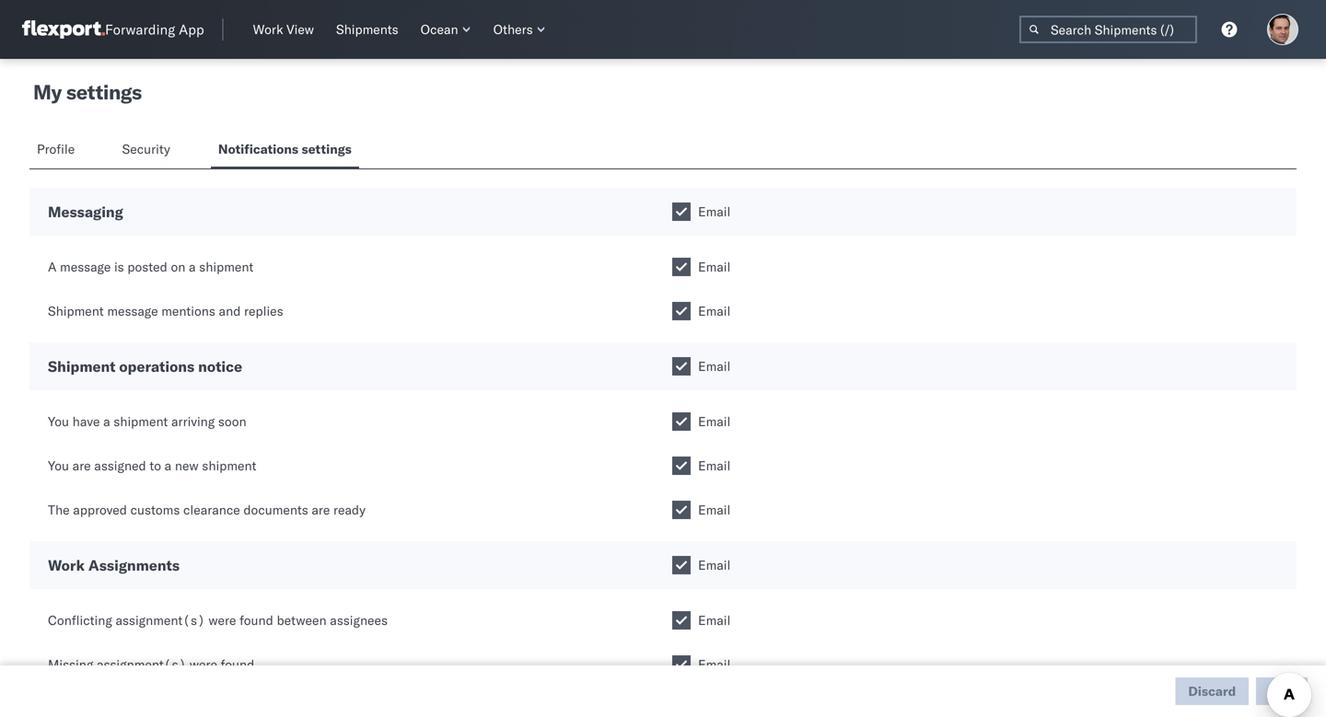 Task type: describe. For each thing, give the bounding box(es) containing it.
work view link
[[246, 17, 321, 41]]

soon
[[218, 414, 246, 430]]

shipment for new
[[202, 458, 256, 474]]

email for shipment message mentions and replies
[[698, 303, 731, 319]]

message for a
[[60, 259, 111, 275]]

settings for my settings
[[66, 79, 142, 105]]

customs
[[130, 502, 180, 518]]

shipments link
[[329, 17, 406, 41]]

shipment for a
[[199, 259, 254, 275]]

email for work assignments
[[698, 557, 731, 573]]

Search Shipments (/) text field
[[1020, 16, 1197, 43]]

assigned
[[94, 458, 146, 474]]

0 vertical spatial are
[[72, 458, 91, 474]]

shipment for shipment message mentions and replies
[[48, 303, 104, 319]]

forwarding app
[[105, 21, 204, 38]]

on
[[171, 259, 185, 275]]

notifications settings
[[218, 141, 352, 157]]

message for shipment
[[107, 303, 158, 319]]

ready
[[333, 502, 366, 518]]

clearance
[[183, 502, 240, 518]]

between
[[277, 612, 327, 629]]

assignments
[[88, 556, 180, 575]]

a message is posted on a shipment
[[48, 259, 254, 275]]

work view
[[253, 21, 314, 37]]

missing assignment(s) were found
[[48, 657, 254, 673]]

app
[[179, 21, 204, 38]]

notice
[[198, 357, 242, 376]]

a
[[48, 259, 57, 275]]

notifications settings button
[[211, 133, 359, 169]]

you are assigned to a new shipment
[[48, 458, 256, 474]]

work for work view
[[253, 21, 283, 37]]

assignment(s) for conflicting
[[116, 612, 205, 629]]

email for conflicting assignment(s) were found between assignees
[[698, 612, 731, 629]]

were for conflicting
[[208, 612, 236, 629]]

the approved customs clearance documents are ready
[[48, 502, 366, 518]]

1 vertical spatial shipment
[[114, 414, 168, 430]]

conflicting assignment(s) were found between assignees
[[48, 612, 388, 629]]

my
[[33, 79, 62, 105]]

security button
[[115, 133, 181, 169]]

shipments
[[336, 21, 398, 37]]

others button
[[486, 17, 553, 41]]

forwarding
[[105, 21, 175, 38]]

my settings
[[33, 79, 142, 105]]

is
[[114, 259, 124, 275]]



Task type: vqa. For each thing, say whether or not it's contained in the screenshot.
Notifications settings settings
yes



Task type: locate. For each thing, give the bounding box(es) containing it.
1 vertical spatial assignment(s)
[[97, 657, 186, 673]]

6 email from the top
[[698, 458, 731, 474]]

ocean
[[421, 21, 458, 37]]

have
[[72, 414, 100, 430]]

2 shipment from the top
[[48, 357, 116, 376]]

work assignments
[[48, 556, 180, 575]]

0 vertical spatial message
[[60, 259, 111, 275]]

message
[[60, 259, 111, 275], [107, 303, 158, 319]]

assignment(s) right missing on the left bottom
[[97, 657, 186, 673]]

1 vertical spatial work
[[48, 556, 85, 575]]

0 horizontal spatial settings
[[66, 79, 142, 105]]

5 email from the top
[[698, 414, 731, 430]]

you left have
[[48, 414, 69, 430]]

0 horizontal spatial work
[[48, 556, 85, 575]]

assignment(s) up "missing assignment(s) were found"
[[116, 612, 205, 629]]

approved
[[73, 502, 127, 518]]

10 email from the top
[[698, 657, 731, 673]]

were down conflicting assignment(s) were found between assignees
[[190, 657, 217, 673]]

arriving
[[171, 414, 215, 430]]

9 email from the top
[[698, 612, 731, 629]]

1 horizontal spatial work
[[253, 21, 283, 37]]

you up the
[[48, 458, 69, 474]]

and
[[219, 303, 241, 319]]

email for a message is posted on a shipment
[[698, 259, 731, 275]]

7 email from the top
[[698, 502, 731, 518]]

1 vertical spatial you
[[48, 458, 69, 474]]

shipment for shipment operations notice
[[48, 357, 116, 376]]

0 vertical spatial assignment(s)
[[116, 612, 205, 629]]

0 vertical spatial settings
[[66, 79, 142, 105]]

profile button
[[29, 133, 85, 169]]

1 vertical spatial message
[[107, 303, 158, 319]]

you
[[48, 414, 69, 430], [48, 458, 69, 474]]

a right on
[[189, 259, 196, 275]]

were left between
[[208, 612, 236, 629]]

2 you from the top
[[48, 458, 69, 474]]

found for conflicting assignment(s) were found between assignees
[[240, 612, 273, 629]]

8 email from the top
[[698, 557, 731, 573]]

shipment up you are assigned to a new shipment
[[114, 414, 168, 430]]

1 vertical spatial settings
[[302, 141, 352, 157]]

0 vertical spatial a
[[189, 259, 196, 275]]

shipment message mentions and replies
[[48, 303, 283, 319]]

are left the ready
[[312, 502, 330, 518]]

you for you are assigned to a new shipment
[[48, 458, 69, 474]]

assignment(s)
[[116, 612, 205, 629], [97, 657, 186, 673]]

0 vertical spatial shipment
[[48, 303, 104, 319]]

posted
[[127, 259, 167, 275]]

conflicting
[[48, 612, 112, 629]]

3 email from the top
[[698, 303, 731, 319]]

notifications
[[218, 141, 298, 157]]

messaging
[[48, 203, 123, 221]]

assignees
[[330, 612, 388, 629]]

found for missing assignment(s) were found
[[221, 657, 254, 673]]

forwarding app link
[[22, 20, 204, 39]]

security
[[122, 141, 170, 157]]

shipment up and
[[199, 259, 254, 275]]

you for you have a shipment arriving soon
[[48, 414, 69, 430]]

work for work assignments
[[48, 556, 85, 575]]

1 email from the top
[[698, 204, 731, 220]]

message down is
[[107, 303, 158, 319]]

new
[[175, 458, 199, 474]]

0 horizontal spatial a
[[103, 414, 110, 430]]

others
[[493, 21, 533, 37]]

the
[[48, 502, 70, 518]]

documents
[[243, 502, 308, 518]]

email for missing assignment(s) were found
[[698, 657, 731, 673]]

profile
[[37, 141, 75, 157]]

found left between
[[240, 612, 273, 629]]

are
[[72, 458, 91, 474], [312, 502, 330, 518]]

settings
[[66, 79, 142, 105], [302, 141, 352, 157]]

a
[[189, 259, 196, 275], [103, 414, 110, 430], [165, 458, 172, 474]]

a right have
[[103, 414, 110, 430]]

you have a shipment arriving soon
[[48, 414, 246, 430]]

2 vertical spatial shipment
[[202, 458, 256, 474]]

replies
[[244, 303, 283, 319]]

0 vertical spatial work
[[253, 21, 283, 37]]

None checkbox
[[672, 302, 691, 320], [672, 357, 691, 376], [672, 413, 691, 431], [672, 457, 691, 475], [672, 501, 691, 519], [672, 556, 691, 575], [672, 612, 691, 630], [672, 302, 691, 320], [672, 357, 691, 376], [672, 413, 691, 431], [672, 457, 691, 475], [672, 501, 691, 519], [672, 556, 691, 575], [672, 612, 691, 630]]

email for messaging
[[698, 204, 731, 220]]

work down the
[[48, 556, 85, 575]]

1 vertical spatial shipment
[[48, 357, 116, 376]]

settings inside button
[[302, 141, 352, 157]]

email for shipment operations notice
[[698, 358, 731, 374]]

assignment(s) for missing
[[97, 657, 186, 673]]

2 email from the top
[[698, 259, 731, 275]]

settings right my
[[66, 79, 142, 105]]

0 vertical spatial shipment
[[199, 259, 254, 275]]

ocean button
[[413, 17, 479, 41]]

shipment
[[48, 303, 104, 319], [48, 357, 116, 376]]

email for you have a shipment arriving soon
[[698, 414, 731, 430]]

1 shipment from the top
[[48, 303, 104, 319]]

email for you are assigned to a new shipment
[[698, 458, 731, 474]]

missing
[[48, 657, 93, 673]]

operations
[[119, 357, 195, 376]]

mentions
[[161, 303, 215, 319]]

0 vertical spatial were
[[208, 612, 236, 629]]

4 email from the top
[[698, 358, 731, 374]]

view
[[287, 21, 314, 37]]

email for the approved customs clearance documents are ready
[[698, 502, 731, 518]]

1 horizontal spatial are
[[312, 502, 330, 518]]

2 vertical spatial a
[[165, 458, 172, 474]]

0 vertical spatial found
[[240, 612, 273, 629]]

1 vertical spatial are
[[312, 502, 330, 518]]

found
[[240, 612, 273, 629], [221, 657, 254, 673]]

shipment operations notice
[[48, 357, 242, 376]]

work
[[253, 21, 283, 37], [48, 556, 85, 575]]

settings right the notifications
[[302, 141, 352, 157]]

2 horizontal spatial a
[[189, 259, 196, 275]]

1 vertical spatial a
[[103, 414, 110, 430]]

shipment right the new
[[202, 458, 256, 474]]

shipment down a
[[48, 303, 104, 319]]

flexport. image
[[22, 20, 105, 39]]

0 vertical spatial you
[[48, 414, 69, 430]]

1 you from the top
[[48, 414, 69, 430]]

0 horizontal spatial are
[[72, 458, 91, 474]]

email
[[698, 204, 731, 220], [698, 259, 731, 275], [698, 303, 731, 319], [698, 358, 731, 374], [698, 414, 731, 430], [698, 458, 731, 474], [698, 502, 731, 518], [698, 557, 731, 573], [698, 612, 731, 629], [698, 657, 731, 673]]

None checkbox
[[672, 203, 691, 221], [672, 258, 691, 276], [672, 656, 691, 674], [672, 203, 691, 221], [672, 258, 691, 276], [672, 656, 691, 674]]

message right a
[[60, 259, 111, 275]]

1 vertical spatial were
[[190, 657, 217, 673]]

are left assigned
[[72, 458, 91, 474]]

settings for notifications settings
[[302, 141, 352, 157]]

were
[[208, 612, 236, 629], [190, 657, 217, 673]]

shipment up have
[[48, 357, 116, 376]]

1 horizontal spatial a
[[165, 458, 172, 474]]

1 vertical spatial found
[[221, 657, 254, 673]]

1 horizontal spatial settings
[[302, 141, 352, 157]]

a right to
[[165, 458, 172, 474]]

shipment
[[199, 259, 254, 275], [114, 414, 168, 430], [202, 458, 256, 474]]

to
[[150, 458, 161, 474]]

found down conflicting assignment(s) were found between assignees
[[221, 657, 254, 673]]

were for missing
[[190, 657, 217, 673]]

work left the view
[[253, 21, 283, 37]]



